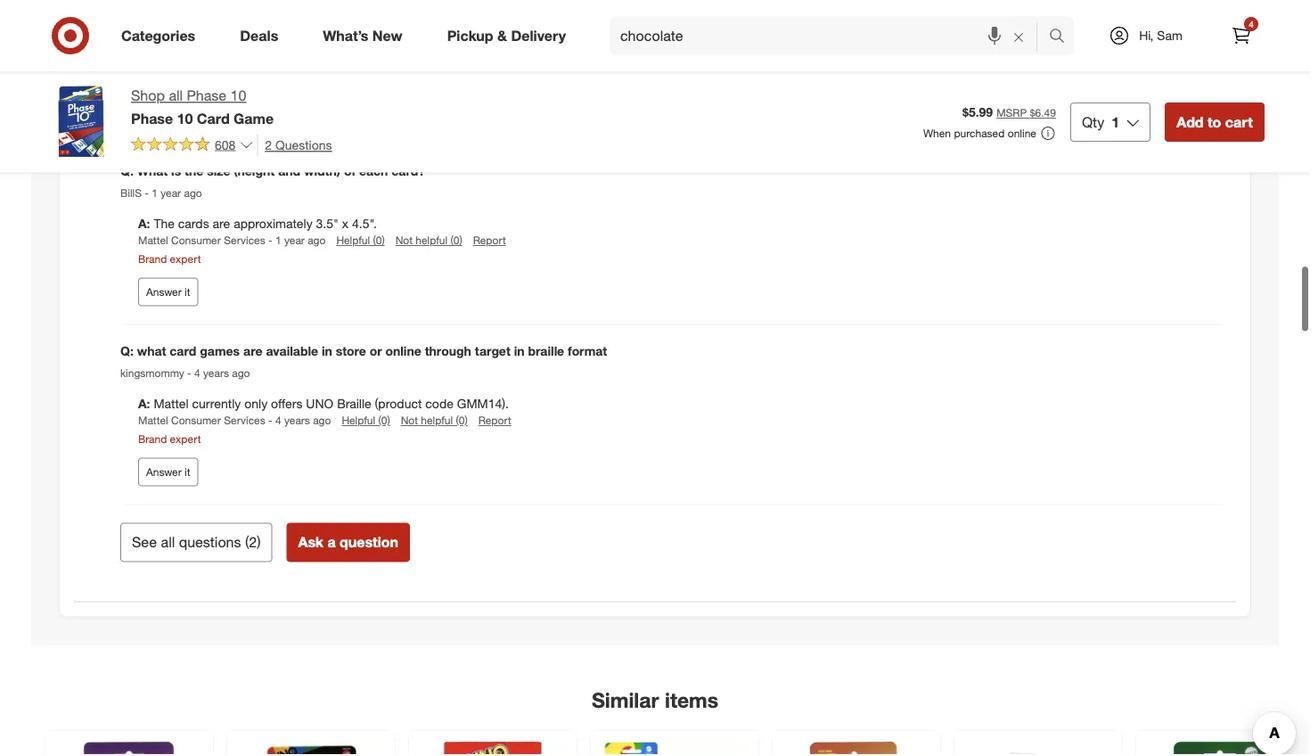 Task type: describe. For each thing, give the bounding box(es) containing it.
gmm14).
[[457, 396, 509, 411]]

pickup
[[447, 27, 494, 44]]

cart
[[1226, 113, 1253, 130]]

shopper,
[[800, 6, 848, 21]]

u.s.,
[[376, 24, 401, 39]]

hi,
[[1139, 28, 1154, 43]]

this item must be returned within 90 days of the date it was purchased in store, shipped, delivered by a shipt shopper, or made ready for pickup.
[[686, 0, 1181, 21]]

pickup.
[[955, 6, 995, 21]]

not for (product
[[401, 414, 418, 427]]

q: for q: what is the size (height and width) of each card?
[[120, 163, 134, 178]]

a inside button
[[328, 533, 336, 551]]

x
[[342, 216, 349, 231]]

)
[[257, 533, 261, 551]]

samoa
[[223, 41, 262, 57]]

qty
[[1082, 113, 1105, 130]]

delivered
[[686, 6, 737, 21]]

0 horizontal spatial separate
[[147, 24, 195, 39]]

mariana
[[483, 6, 528, 21]]

card
[[197, 110, 230, 127]]

only
[[244, 396, 268, 411]]

1 horizontal spatial also
[[293, 41, 315, 57]]

outlying
[[579, 24, 625, 39]]

not helpful  (0) for 4.5".
[[396, 234, 462, 247]]

$6.49
[[1030, 106, 1056, 119]]

helpful for (product
[[421, 414, 453, 427]]

add to cart button
[[1165, 102, 1265, 142]]

mattel for the cards are approximately 3.5" x 4.5".
[[138, 234, 168, 247]]

northern
[[429, 6, 479, 21]]

uno
[[306, 396, 334, 411]]

q: for q: what card games are available in store or online through target in braille format
[[120, 343, 134, 358]]

the inside q: what is the size (height and width) of each card? bills - 1 year ago
[[185, 163, 204, 178]]

(2)
[[161, 113, 181, 133]]

be
[[771, 0, 786, 4]]

0 horizontal spatial 10
[[177, 110, 193, 127]]

ready
[[901, 6, 933, 21]]

What can we help you find? suggestions appear below search field
[[610, 16, 1054, 55]]

0 vertical spatial 10
[[231, 87, 246, 104]]

kingsmommy
[[120, 366, 184, 380]]

1 vertical spatial islands,
[[330, 24, 373, 39]]

apo/fpo,
[[404, 24, 461, 39]]

are inside q: what card games are available in store or online through target in braille format kingsmommy - 4 years ago
[[243, 343, 263, 358]]

helpful for braille
[[342, 414, 375, 427]]

see all questions ( 2 )
[[132, 533, 261, 551]]

report for card?
[[473, 234, 506, 247]]

0 vertical spatial islands,
[[531, 6, 574, 21]]

each
[[359, 163, 388, 178]]

0 vertical spatial (see
[[614, 6, 638, 21]]

a inside this item must be returned within 90 days of the date it was purchased in store, shipped, delivered by a shipt shopper, or made ready for pickup.
[[757, 6, 764, 21]]

0 vertical spatial entry
[[199, 24, 227, 39]]

1 horizontal spatial in
[[514, 343, 525, 358]]

helpful  (0) for (product
[[342, 414, 390, 427]]

cards
[[178, 216, 209, 231]]

deals link
[[225, 16, 301, 55]]

0 vertical spatial are
[[213, 216, 230, 231]]

ask a question
[[298, 533, 398, 551]]

1 vertical spatial mattel
[[154, 396, 189, 411]]

608
[[215, 137, 236, 152]]

q&a (2) button
[[74, 95, 1237, 152]]

this
[[686, 0, 709, 4]]

0 vertical spatial 1
[[1112, 113, 1120, 130]]

1 vertical spatial under
[[403, 41, 435, 57]]

not helpful  (0) button for 4.5".
[[396, 233, 462, 248]]

(height
[[234, 163, 275, 178]]

&
[[497, 27, 507, 44]]

1 vertical spatial entry
[[371, 41, 400, 57]]

services for are
[[224, 234, 265, 247]]

northern mariana islands, guam (see also separate entry under gu), virgin islands, u.s., apo/fpo, united states minor outlying islands, american samoa (see also separate entry under as)
[[120, 6, 638, 57]]

see
[[132, 533, 157, 551]]

2 vertical spatial 4
[[276, 414, 281, 427]]

game
[[234, 110, 274, 127]]

report for through
[[478, 414, 512, 427]]

uno flip card game image
[[56, 742, 202, 755]]

- down approximately on the left of page
[[268, 234, 273, 247]]

is
[[171, 163, 181, 178]]

answer for the
[[146, 285, 182, 299]]

2 questions link
[[257, 134, 332, 155]]

add to cart
[[1177, 113, 1253, 130]]

of for each
[[344, 163, 356, 178]]

reinhards staupe's blink card game the world's fastest game! image
[[784, 742, 930, 755]]

currently
[[192, 396, 241, 411]]

answer it for the
[[146, 285, 190, 299]]

0 horizontal spatial in
[[322, 343, 332, 358]]

1 vertical spatial years
[[284, 414, 310, 427]]

0 horizontal spatial also
[[120, 24, 143, 39]]

1 vertical spatial 2
[[249, 533, 257, 551]]

services for only
[[224, 414, 265, 427]]

was
[[997, 0, 1019, 4]]

uno card game - retro edition image
[[238, 742, 384, 755]]

a: the cards are approximately 3.5" x 4.5".
[[138, 216, 377, 231]]

2 vertical spatial islands,
[[120, 41, 163, 57]]

helpful  (0) button for (product
[[342, 413, 390, 428]]

sam
[[1157, 28, 1183, 43]]

ago inside q: what is the size (height and width) of each card? bills - 1 year ago
[[184, 186, 202, 200]]

deals
[[240, 27, 278, 44]]

to
[[1208, 113, 1222, 130]]

not for 4.5".
[[396, 234, 413, 247]]

question
[[340, 533, 398, 551]]

mattel consumer services - 4 years ago
[[138, 414, 331, 427]]

1 vertical spatial (see
[[266, 41, 289, 57]]

q&a
[[120, 113, 157, 133]]

q: what card games are available in store or online through target in braille format kingsmommy - 4 years ago
[[120, 343, 607, 380]]

of for the
[[923, 0, 934, 4]]

virgin
[[296, 24, 327, 39]]

in inside this item must be returned within 90 days of the date it was purchased in store, shipped, delivered by a shipt shopper, or made ready for pickup.
[[1086, 0, 1095, 4]]

must
[[740, 0, 768, 4]]

answer it button for the
[[138, 278, 198, 306]]

ago inside q: what card games are available in store or online through target in braille format kingsmommy - 4 years ago
[[232, 366, 250, 380]]

similar items
[[592, 688, 719, 713]]

days
[[894, 0, 920, 4]]

what's new link
[[308, 16, 425, 55]]

shop all phase 10 phase 10 card game
[[131, 87, 274, 127]]

helpful  (0) button for 4.5".
[[336, 233, 385, 248]]

brand expert for the
[[138, 253, 201, 266]]

uno flex card game image
[[1147, 742, 1294, 755]]

it inside this item must be returned within 90 days of the date it was purchased in store, shipped, delivered by a shipt shopper, or made ready for pickup.
[[987, 0, 994, 4]]

or inside this item must be returned within 90 days of the date it was purchased in store, shipped, delivered by a shipt shopper, or made ready for pickup.
[[852, 6, 863, 21]]

code
[[425, 396, 454, 411]]

helpful for 4.5".
[[416, 234, 448, 247]]

msrp
[[997, 106, 1027, 119]]

4 link
[[1222, 16, 1262, 55]]

available
[[266, 343, 318, 358]]

mattel consumer services - 1 year ago
[[138, 234, 326, 247]]

and
[[278, 163, 301, 178]]



Task type: vqa. For each thing, say whether or not it's contained in the screenshot.
right the all
no



Task type: locate. For each thing, give the bounding box(es) containing it.
3.5"
[[316, 216, 339, 231]]

0 vertical spatial q:
[[120, 163, 134, 178]]

1 horizontal spatial 10
[[231, 87, 246, 104]]

1 services from the top
[[224, 234, 265, 247]]

phase down shop
[[131, 110, 173, 127]]

answer it
[[146, 285, 190, 299], [146, 465, 190, 479]]

1 answer from the top
[[146, 285, 182, 299]]

year down approximately on the left of page
[[284, 234, 305, 247]]

size
[[207, 163, 230, 178]]

4 down offers
[[276, 414, 281, 427]]

1 q: from the top
[[120, 163, 134, 178]]

shop
[[131, 87, 165, 104]]

items
[[665, 688, 719, 713]]

0 vertical spatial services
[[224, 234, 265, 247]]

helpful down code
[[421, 414, 453, 427]]

uno all wild card game image
[[602, 742, 748, 755]]

a right ask
[[328, 533, 336, 551]]

when
[[924, 126, 951, 140]]

categories link
[[106, 16, 218, 55]]

0 vertical spatial helpful  (0) button
[[336, 233, 385, 248]]

questions
[[179, 533, 241, 551]]

90
[[876, 0, 890, 4]]

0 horizontal spatial a
[[328, 533, 336, 551]]

card
[[170, 343, 196, 358]]

1 vertical spatial not helpful  (0)
[[401, 414, 468, 427]]

1 vertical spatial answer it button
[[138, 458, 198, 486]]

1 vertical spatial not helpful  (0) button
[[401, 413, 468, 428]]

minor
[[544, 24, 575, 39]]

1 horizontal spatial or
[[852, 6, 863, 21]]

1 vertical spatial answer it
[[146, 465, 190, 479]]

0 vertical spatial a:
[[138, 216, 150, 231]]

1 horizontal spatial under
[[403, 41, 435, 57]]

1 vertical spatial phase
[[131, 110, 173, 127]]

0 vertical spatial years
[[203, 366, 229, 380]]

- inside q: what card games are available in store or online through target in braille format kingsmommy - 4 years ago
[[187, 366, 191, 380]]

expert
[[170, 253, 201, 266], [170, 433, 201, 446]]

1 vertical spatial services
[[224, 414, 265, 427]]

$5.99
[[963, 104, 993, 120]]

years down "games"
[[203, 366, 229, 380]]

0 vertical spatial it
[[987, 0, 994, 4]]

1 vertical spatial year
[[284, 234, 305, 247]]

it up card
[[185, 285, 190, 299]]

a: mattel currently only offers uno braille (product code gmm14).
[[138, 396, 509, 411]]

helpful  (0)
[[336, 234, 385, 247], [342, 414, 390, 427]]

not helpful  (0) button
[[396, 233, 462, 248], [401, 413, 468, 428]]

helpful  (0) down braille at the bottom left of the page
[[342, 414, 390, 427]]

1 horizontal spatial separate
[[319, 41, 367, 57]]

brand for mattel currently only offers uno braille (product code gmm14).
[[138, 433, 167, 446]]

or inside q: what card games are available in store or online through target in braille format kingsmommy - 4 years ago
[[370, 343, 382, 358]]

1 right "qty" at the right top of the page
[[1112, 113, 1120, 130]]

0 vertical spatial of
[[923, 0, 934, 4]]

0 horizontal spatial year
[[161, 186, 181, 200]]

helpful
[[416, 234, 448, 247], [421, 414, 453, 427]]

1 vertical spatial the
[[185, 163, 204, 178]]

approximately
[[234, 216, 313, 231]]

a
[[757, 6, 764, 21], [328, 533, 336, 551]]

the
[[938, 0, 955, 4], [185, 163, 204, 178]]

2 consumer from the top
[[171, 414, 221, 427]]

report button
[[473, 233, 506, 248], [478, 413, 512, 428]]

expert for currently
[[170, 433, 201, 446]]

online inside q: what card games are available in store or online through target in braille format kingsmommy - 4 years ago
[[386, 343, 421, 358]]

1 vertical spatial answer
[[146, 465, 182, 479]]

2 services from the top
[[224, 414, 265, 427]]

uno giant game image
[[966, 742, 1112, 755]]

shipt
[[767, 6, 796, 21]]

1 vertical spatial helpful
[[421, 414, 453, 427]]

- down offers
[[268, 414, 273, 427]]

1 inside q: what is the size (height and width) of each card? bills - 1 year ago
[[152, 186, 158, 200]]

ago down "games"
[[232, 366, 250, 380]]

returned
[[789, 0, 836, 4]]

0 vertical spatial online
[[1008, 126, 1037, 140]]

separate
[[147, 24, 195, 39], [319, 41, 367, 57]]

not helpful  (0)
[[396, 234, 462, 247], [401, 414, 468, 427]]

gu),
[[267, 24, 292, 39]]

1 horizontal spatial year
[[284, 234, 305, 247]]

1 vertical spatial consumer
[[171, 414, 221, 427]]

the right is
[[185, 163, 204, 178]]

answer it button up card
[[138, 278, 198, 306]]

q: left what
[[120, 343, 134, 358]]

0 vertical spatial answer it button
[[138, 278, 198, 306]]

all for see
[[161, 533, 175, 551]]

1 horizontal spatial of
[[923, 0, 934, 4]]

it for q: what card games are available in store or online through target in braille format
[[185, 465, 190, 479]]

as)
[[439, 41, 458, 57]]

(see down gu),
[[266, 41, 289, 57]]

guam
[[577, 6, 611, 21]]

through
[[425, 343, 472, 358]]

1 consumer from the top
[[171, 234, 221, 247]]

1 answer it button from the top
[[138, 278, 198, 306]]

$5.99 msrp $6.49
[[963, 104, 1056, 120]]

under up samoa
[[231, 24, 263, 39]]

services
[[224, 234, 265, 247], [224, 414, 265, 427]]

ask a question button
[[287, 523, 410, 562]]

the up for
[[938, 0, 955, 4]]

helpful  (0) button down the '4.5".'
[[336, 233, 385, 248]]

1 vertical spatial are
[[243, 343, 263, 358]]

1 horizontal spatial phase
[[187, 87, 227, 104]]

1 vertical spatial also
[[293, 41, 315, 57]]

0 vertical spatial 4
[[1249, 18, 1254, 29]]

report button for card?
[[473, 233, 506, 248]]

not helpful  (0) down code
[[401, 414, 468, 427]]

0 vertical spatial expert
[[170, 253, 201, 266]]

1 horizontal spatial 1
[[276, 234, 281, 247]]

answer it button up see
[[138, 458, 198, 486]]

1 down what at the top left of the page
[[152, 186, 158, 200]]

phase
[[187, 87, 227, 104], [131, 110, 173, 127]]

q: inside q: what card games are available in store or online through target in braille format kingsmommy - 4 years ago
[[120, 343, 134, 358]]

all for shop
[[169, 87, 183, 104]]

entry down u.s.,
[[371, 41, 400, 57]]

all
[[169, 87, 183, 104], [161, 533, 175, 551]]

2 up (height
[[265, 137, 272, 152]]

width)
[[304, 163, 341, 178]]

what's new
[[323, 27, 403, 44]]

(
[[245, 533, 249, 551]]

608 link
[[131, 134, 254, 156]]

4.5".
[[352, 216, 377, 231]]

helpful down card?
[[416, 234, 448, 247]]

4 down card
[[194, 366, 200, 380]]

in right target
[[514, 343, 525, 358]]

islands, up shop
[[120, 41, 163, 57]]

0 horizontal spatial 4
[[194, 366, 200, 380]]

0 horizontal spatial years
[[203, 366, 229, 380]]

0 horizontal spatial phase
[[131, 110, 173, 127]]

2 vertical spatial it
[[185, 465, 190, 479]]

a: down the kingsmommy
[[138, 396, 150, 411]]

1
[[1112, 113, 1120, 130], [152, 186, 158, 200], [276, 234, 281, 247]]

not down card?
[[396, 234, 413, 247]]

of left each
[[344, 163, 356, 178]]

1 vertical spatial 4
[[194, 366, 200, 380]]

helpful
[[336, 234, 370, 247], [342, 414, 375, 427]]

are
[[213, 216, 230, 231], [243, 343, 263, 358]]

islands,
[[531, 6, 574, 21], [330, 24, 373, 39], [120, 41, 163, 57]]

1 a: from the top
[[138, 216, 150, 231]]

answer it for mattel
[[146, 465, 190, 479]]

-
[[145, 186, 149, 200], [268, 234, 273, 247], [187, 366, 191, 380], [268, 414, 273, 427]]

expert down cards
[[170, 253, 201, 266]]

0 vertical spatial helpful
[[336, 234, 370, 247]]

not helpful  (0) button down code
[[401, 413, 468, 428]]

10 up 608 link
[[177, 110, 193, 127]]

1 vertical spatial of
[[344, 163, 356, 178]]

services down only
[[224, 414, 265, 427]]

0 vertical spatial separate
[[147, 24, 195, 39]]

year down is
[[161, 186, 181, 200]]

0 horizontal spatial purchased
[[954, 126, 1005, 140]]

2 horizontal spatial 4
[[1249, 18, 1254, 29]]

1 vertical spatial a:
[[138, 396, 150, 411]]

uno party card game image
[[420, 742, 566, 755]]

phase up card
[[187, 87, 227, 104]]

1 brand from the top
[[138, 253, 167, 266]]

1 horizontal spatial 4
[[276, 414, 281, 427]]

brand expert
[[138, 253, 201, 266], [138, 433, 201, 446]]

helpful down braille at the bottom left of the page
[[342, 414, 375, 427]]

2 q: from the top
[[120, 343, 134, 358]]

0 horizontal spatial are
[[213, 216, 230, 231]]

games
[[200, 343, 240, 358]]

0 vertical spatial also
[[120, 24, 143, 39]]

entry up american
[[199, 24, 227, 39]]

under down apo/fpo,
[[403, 41, 435, 57]]

2 brand from the top
[[138, 433, 167, 446]]

1 vertical spatial helpful  (0)
[[342, 414, 390, 427]]

answer for mattel
[[146, 465, 182, 479]]

answer
[[146, 285, 182, 299], [146, 465, 182, 479]]

states
[[505, 24, 540, 39]]

answer it up card
[[146, 285, 190, 299]]

2 right the questions
[[249, 533, 257, 551]]

ago up cards
[[184, 186, 202, 200]]

0 vertical spatial all
[[169, 87, 183, 104]]

expert down 'currently'
[[170, 433, 201, 446]]

helpful down x
[[336, 234, 370, 247]]

0 vertical spatial purchased
[[1023, 0, 1082, 4]]

consumer for cards
[[171, 234, 221, 247]]

similar
[[592, 688, 659, 713]]

consumer down 'currently'
[[171, 414, 221, 427]]

4
[[1249, 18, 1254, 29], [194, 366, 200, 380], [276, 414, 281, 427]]

brand for the cards are approximately 3.5" x 4.5".
[[138, 253, 167, 266]]

store
[[336, 343, 366, 358]]

1 vertical spatial all
[[161, 533, 175, 551]]

brand down the kingsmommy
[[138, 433, 167, 446]]

1 horizontal spatial the
[[938, 0, 955, 4]]

(see
[[614, 6, 638, 21], [266, 41, 289, 57]]

also up shop
[[120, 24, 143, 39]]

1 vertical spatial purchased
[[954, 126, 1005, 140]]

year inside q: what is the size (height and width) of each card? bills - 1 year ago
[[161, 186, 181, 200]]

are up mattel consumer services - 1 year ago
[[213, 216, 230, 231]]

pickup & delivery link
[[432, 16, 588, 55]]

islands, left new
[[330, 24, 373, 39]]

online down msrp
[[1008, 126, 1037, 140]]

it left was
[[987, 0, 994, 4]]

not helpful  (0) button down card?
[[396, 233, 462, 248]]

0 vertical spatial helpful  (0)
[[336, 234, 385, 247]]

1 vertical spatial helpful  (0) button
[[342, 413, 390, 428]]

0 vertical spatial mattel
[[138, 234, 168, 247]]

1 expert from the top
[[170, 253, 201, 266]]

what
[[137, 343, 166, 358]]

2 horizontal spatial 1
[[1112, 113, 1120, 130]]

when purchased online
[[924, 126, 1037, 140]]

separate up american
[[147, 24, 195, 39]]

all right see
[[161, 533, 175, 551]]

2 vertical spatial 1
[[276, 234, 281, 247]]

0 vertical spatial report button
[[473, 233, 506, 248]]

not helpful  (0) button for (product
[[401, 413, 468, 428]]

of up 'ready'
[[923, 0, 934, 4]]

helpful  (0) button down braille at the bottom left of the page
[[342, 413, 390, 428]]

the
[[154, 216, 175, 231]]

by
[[740, 6, 754, 21]]

search button
[[1041, 16, 1084, 59]]

helpful  (0) for 4.5".
[[336, 234, 385, 247]]

0 horizontal spatial online
[[386, 343, 421, 358]]

1 vertical spatial report button
[[478, 413, 512, 428]]

2 expert from the top
[[170, 433, 201, 446]]

2 answer it from the top
[[146, 465, 190, 479]]

not helpful  (0) down card?
[[396, 234, 462, 247]]

islands, up the "minor"
[[531, 6, 574, 21]]

united
[[464, 24, 501, 39]]

2 answer it button from the top
[[138, 458, 198, 486]]

delivery
[[511, 27, 566, 44]]

expert for cards
[[170, 253, 201, 266]]

qty 1
[[1082, 113, 1120, 130]]

q: inside q: what is the size (height and width) of each card? bills - 1 year ago
[[120, 163, 134, 178]]

1 horizontal spatial online
[[1008, 126, 1037, 140]]

ago down 3.5"
[[308, 234, 326, 247]]

1 horizontal spatial islands,
[[330, 24, 373, 39]]

0 vertical spatial not helpful  (0)
[[396, 234, 462, 247]]

0 horizontal spatial of
[[344, 163, 356, 178]]

purchased up the search
[[1023, 0, 1082, 4]]

brand expert for mattel
[[138, 433, 201, 446]]

a: for a: mattel currently only offers uno braille (product code gmm14).
[[138, 396, 150, 411]]

2 horizontal spatial islands,
[[531, 6, 574, 21]]

q&a (2)
[[120, 113, 181, 133]]

a: for a: the cards are approximately 3.5" x 4.5".
[[138, 216, 150, 231]]

services down "a: the cards are approximately 3.5" x 4.5"." on the top of the page
[[224, 234, 265, 247]]

2 a: from the top
[[138, 396, 150, 411]]

answer up see
[[146, 465, 182, 479]]

- down card
[[187, 366, 191, 380]]

q: up bills
[[120, 163, 134, 178]]

card?
[[392, 163, 425, 178]]

image of phase 10 card game image
[[45, 86, 117, 157]]

questions
[[276, 137, 332, 152]]

1 vertical spatial 10
[[177, 110, 193, 127]]

online left through
[[386, 343, 421, 358]]

4 right sam
[[1249, 18, 1254, 29]]

purchased inside this item must be returned within 90 days of the date it was purchased in store, shipped, delivered by a shipt shopper, or made ready for pickup.
[[1023, 0, 1082, 4]]

0 horizontal spatial or
[[370, 343, 382, 358]]

1 vertical spatial separate
[[319, 41, 367, 57]]

report button for through
[[478, 413, 512, 428]]

0 vertical spatial a
[[757, 6, 764, 21]]

brand
[[138, 253, 167, 266], [138, 433, 167, 446]]

american
[[166, 41, 219, 57]]

1 vertical spatial helpful
[[342, 414, 375, 427]]

- inside q: what is the size (height and width) of each card? bills - 1 year ago
[[145, 186, 149, 200]]

not down (product
[[401, 414, 418, 427]]

it
[[987, 0, 994, 4], [185, 285, 190, 299], [185, 465, 190, 479]]

it down 'mattel consumer services - 4 years ago'
[[185, 465, 190, 479]]

brand expert down 'currently'
[[138, 433, 201, 446]]

0 vertical spatial answer
[[146, 285, 182, 299]]

1 down approximately on the left of page
[[276, 234, 281, 247]]

4 inside q: what card games are available in store or online through target in braille format kingsmommy - 4 years ago
[[194, 366, 200, 380]]

0 vertical spatial or
[[852, 6, 863, 21]]

the inside this item must be returned within 90 days of the date it was purchased in store, shipped, delivered by a shipt shopper, or made ready for pickup.
[[938, 0, 955, 4]]

ago
[[184, 186, 202, 200], [308, 234, 326, 247], [232, 366, 250, 380], [313, 414, 331, 427]]

all right shop
[[169, 87, 183, 104]]

not
[[396, 234, 413, 247], [401, 414, 418, 427]]

what
[[137, 163, 168, 178]]

(0)
[[373, 234, 385, 247], [451, 234, 462, 247], [378, 414, 390, 427], [456, 414, 468, 427]]

helpful for x
[[336, 234, 370, 247]]

answer it up see
[[146, 465, 190, 479]]

2 inside 2 questions link
[[265, 137, 272, 152]]

4 inside 'link'
[[1249, 18, 1254, 29]]

braille
[[337, 396, 371, 411]]

1 answer it from the top
[[146, 285, 190, 299]]

0 horizontal spatial 2
[[249, 533, 257, 551]]

it for q: what is the size (height and width) of each card?
[[185, 285, 190, 299]]

helpful  (0) down the '4.5".'
[[336, 234, 385, 247]]

add
[[1177, 113, 1204, 130]]

answer it button for mattel
[[138, 458, 198, 486]]

or down within
[[852, 6, 863, 21]]

0 vertical spatial phase
[[187, 87, 227, 104]]

0 horizontal spatial (see
[[266, 41, 289, 57]]

answer up what
[[146, 285, 182, 299]]

1 horizontal spatial (see
[[614, 6, 638, 21]]

consumer for currently
[[171, 414, 221, 427]]

brand expert down the the
[[138, 253, 201, 266]]

of inside q: what is the size (height and width) of each card? bills - 1 year ago
[[344, 163, 356, 178]]

0 horizontal spatial entry
[[199, 24, 227, 39]]

all inside shop all phase 10 phase 10 card game
[[169, 87, 183, 104]]

(see up outlying
[[614, 6, 638, 21]]

1 vertical spatial q:
[[120, 343, 134, 358]]

are right "games"
[[243, 343, 263, 358]]

consumer down cards
[[171, 234, 221, 247]]

years inside q: what card games are available in store or online through target in braille format kingsmommy - 4 years ago
[[203, 366, 229, 380]]

brand down the the
[[138, 253, 167, 266]]

mattel for mattel currently only offers uno braille (product code gmm14).
[[138, 414, 168, 427]]

0 vertical spatial brand
[[138, 253, 167, 266]]

- right bills
[[145, 186, 149, 200]]

1 vertical spatial expert
[[170, 433, 201, 446]]

in left store,
[[1086, 0, 1095, 4]]

target
[[475, 343, 511, 358]]

years down offers
[[284, 414, 310, 427]]

also down virgin at the left top of page
[[293, 41, 315, 57]]

in left store
[[322, 343, 332, 358]]

pickup & delivery
[[447, 27, 566, 44]]

separate down virgin at the left top of page
[[319, 41, 367, 57]]

of inside this item must be returned within 90 days of the date it was purchased in store, shipped, delivered by a shipt shopper, or made ready for pickup.
[[923, 0, 934, 4]]

1 brand expert from the top
[[138, 253, 201, 266]]

2 answer from the top
[[146, 465, 182, 479]]

0 vertical spatial report
[[473, 234, 506, 247]]

10 up game
[[231, 87, 246, 104]]

categories
[[121, 27, 195, 44]]

report
[[473, 234, 506, 247], [478, 414, 512, 427]]

braille
[[528, 343, 564, 358]]

0 vertical spatial under
[[231, 24, 263, 39]]

0 horizontal spatial under
[[231, 24, 263, 39]]

ago down a: mattel currently only offers uno braille (product code gmm14).
[[313, 414, 331, 427]]

2 brand expert from the top
[[138, 433, 201, 446]]

or right store
[[370, 343, 382, 358]]

not helpful  (0) for (product
[[401, 414, 468, 427]]

1 horizontal spatial purchased
[[1023, 0, 1082, 4]]

a right by
[[757, 6, 764, 21]]

0 vertical spatial brand expert
[[138, 253, 201, 266]]

0 vertical spatial not helpful  (0) button
[[396, 233, 462, 248]]

a: left the the
[[138, 216, 150, 231]]

purchased down $5.99
[[954, 126, 1005, 140]]

1 horizontal spatial 2
[[265, 137, 272, 152]]

offers
[[271, 396, 303, 411]]



